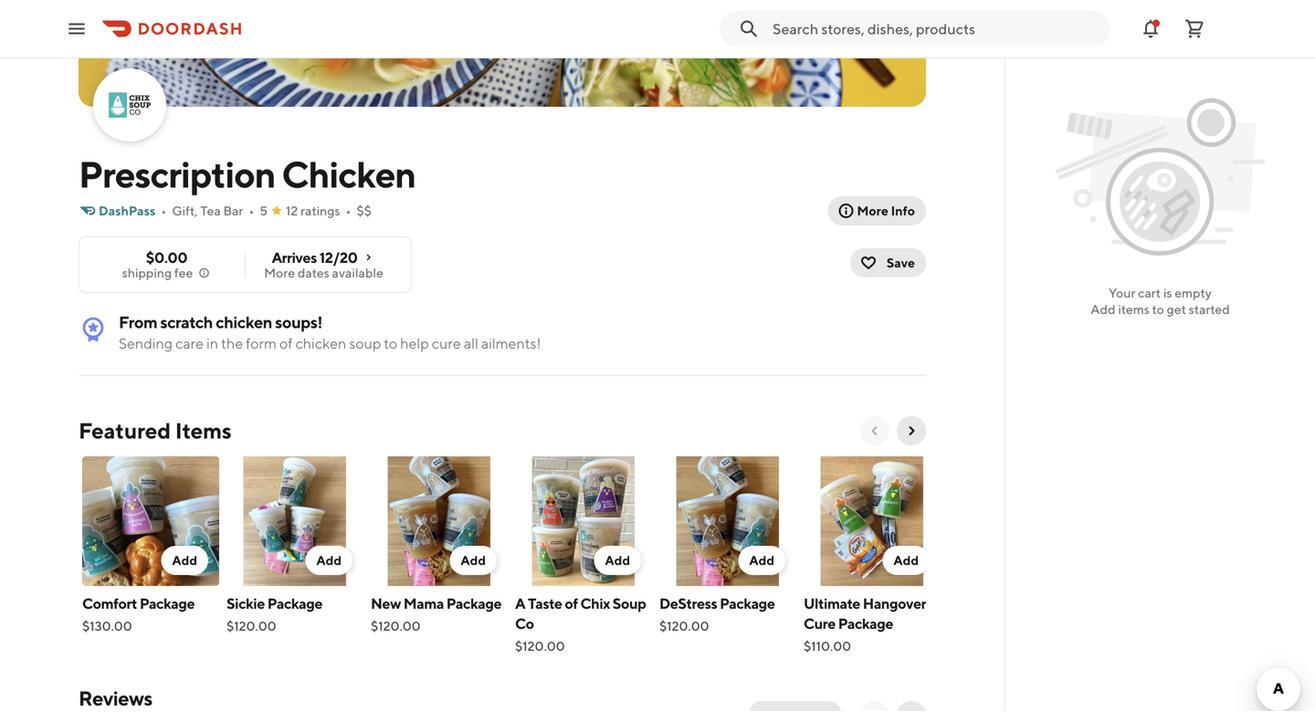 Task type: vqa. For each thing, say whether or not it's contained in the screenshot.
& inside the Turkey & Whole Wheat Macaroni $10.29
no



Task type: locate. For each thing, give the bounding box(es) containing it.
hangover
[[863, 595, 926, 612]]

gift, tea bar
[[172, 203, 243, 218]]

$120.00 down the sickie
[[226, 619, 276, 634]]

5 add button from the left
[[738, 546, 785, 575]]

reviews
[[79, 687, 152, 710]]

0 horizontal spatial more
[[264, 265, 295, 280]]

add button up 'sickie package $120.00'
[[305, 546, 353, 575]]

package for comfort package
[[140, 595, 195, 612]]

destress package $120.00
[[659, 595, 775, 634]]

get
[[1167, 302, 1186, 317]]

add button for ultimate hangover cure package
[[883, 546, 930, 575]]

notification bell image
[[1140, 18, 1162, 40]]

2 • from the left
[[249, 203, 254, 218]]

$120.00 down new
[[371, 619, 421, 634]]

from scratch chicken soups! sending care in the form of chicken soup to help cure all ailments!
[[119, 312, 541, 352]]

add button
[[161, 546, 208, 575], [305, 546, 353, 575], [450, 546, 497, 575], [594, 546, 641, 575], [738, 546, 785, 575], [883, 546, 930, 575]]

soup
[[613, 595, 646, 612]]

12/20
[[319, 249, 358, 266]]

1 horizontal spatial •
[[249, 203, 254, 218]]

1 horizontal spatial more
[[857, 203, 888, 218]]

add button up the 'comfort package $130.00'
[[161, 546, 208, 575]]

package inside the new mama package $120.00
[[446, 595, 501, 612]]

empty
[[1175, 285, 1212, 300]]

1 vertical spatial to
[[384, 335, 397, 352]]

add button up soup
[[594, 546, 641, 575]]

add up the 'comfort package $130.00'
[[172, 553, 197, 568]]

is
[[1163, 285, 1172, 300]]

chicken up "the"
[[216, 312, 272, 332]]

0 vertical spatial more
[[857, 203, 888, 218]]

chicken down soups!
[[295, 335, 346, 352]]

prescription chicken
[[79, 153, 416, 196]]

4 add button from the left
[[594, 546, 641, 575]]

prescription
[[79, 153, 275, 196]]

3 add button from the left
[[450, 546, 497, 575]]

to
[[1152, 302, 1164, 317], [384, 335, 397, 352]]

1 horizontal spatial to
[[1152, 302, 1164, 317]]

5
[[260, 203, 268, 218]]

featured items
[[79, 418, 232, 444]]

$120.00 down co
[[515, 639, 565, 654]]

12
[[286, 203, 298, 218]]

dates
[[298, 265, 329, 280]]

package inside 'destress package $120.00'
[[720, 595, 775, 612]]

1 vertical spatial more
[[264, 265, 295, 280]]

to left get
[[1152, 302, 1164, 317]]

more dates available
[[264, 265, 383, 280]]

package inside 'ultimate hangover cure package $110.00'
[[838, 615, 893, 632]]

add up 'destress package $120.00'
[[749, 553, 774, 568]]

more
[[857, 203, 888, 218], [264, 265, 295, 280]]

items
[[175, 418, 232, 444]]

1 horizontal spatial of
[[565, 595, 578, 612]]

add button up the new mama package $120.00
[[450, 546, 497, 575]]

more for more info
[[857, 203, 888, 218]]

0 vertical spatial of
[[279, 335, 293, 352]]

add up 'sickie package $120.00'
[[316, 553, 342, 568]]

package
[[140, 595, 195, 612], [267, 595, 322, 612], [446, 595, 501, 612], [720, 595, 775, 612], [838, 615, 893, 632]]

1 add button from the left
[[161, 546, 208, 575]]

arrives 12/20
[[272, 249, 358, 266]]

more dates available image
[[361, 250, 376, 265]]

3 • from the left
[[346, 203, 351, 218]]

sickie package image
[[226, 457, 363, 586]]

to left help
[[384, 335, 397, 352]]

package right destress
[[720, 595, 775, 612]]

6 add button from the left
[[883, 546, 930, 575]]

a taste of chix soup co image
[[515, 457, 652, 586]]

chicken
[[216, 312, 272, 332], [295, 335, 346, 352]]

of
[[279, 335, 293, 352], [565, 595, 578, 612]]

new mama package $120.00
[[371, 595, 501, 634]]

• left 5
[[249, 203, 254, 218]]

1 vertical spatial chicken
[[295, 335, 346, 352]]

bar
[[223, 203, 243, 218]]

ultimate hangover cure package $110.00
[[804, 595, 926, 654]]

add up hangover
[[894, 553, 919, 568]]

0 horizontal spatial to
[[384, 335, 397, 352]]

more left info
[[857, 203, 888, 218]]

new
[[371, 595, 401, 612]]

of down soups!
[[279, 335, 293, 352]]

$120.00 inside 'destress package $120.00'
[[659, 619, 709, 634]]

package right comfort
[[140, 595, 195, 612]]

add up the new mama package $120.00
[[461, 553, 486, 568]]

ratings
[[301, 203, 340, 218]]

12 ratings •
[[286, 203, 351, 218]]

more info button
[[828, 196, 926, 226]]

in
[[206, 335, 218, 352]]

$120.00 down destress
[[659, 619, 709, 634]]

taste
[[528, 595, 562, 612]]

• left gift,
[[161, 203, 166, 218]]

add up soup
[[605, 553, 630, 568]]

co
[[515, 615, 534, 632]]

gift,
[[172, 203, 198, 218]]

of left chix
[[565, 595, 578, 612]]

info
[[891, 203, 915, 218]]

package down hangover
[[838, 615, 893, 632]]

add
[[1091, 302, 1116, 317], [172, 553, 197, 568], [316, 553, 342, 568], [461, 553, 486, 568], [605, 553, 630, 568], [749, 553, 774, 568], [894, 553, 919, 568]]

package for destress package
[[720, 595, 775, 612]]

2 horizontal spatial •
[[346, 203, 351, 218]]

•
[[161, 203, 166, 218], [249, 203, 254, 218], [346, 203, 351, 218]]

$$
[[357, 203, 372, 218]]

new mama package image
[[371, 457, 508, 586]]

items
[[1118, 302, 1150, 317]]

all
[[464, 335, 478, 352]]

comfort package $130.00
[[82, 595, 195, 634]]

1 vertical spatial of
[[565, 595, 578, 612]]

add button up 'destress package $120.00'
[[738, 546, 785, 575]]

scratch
[[160, 312, 213, 332]]

0 items, open order cart image
[[1184, 18, 1205, 40]]

dashpass
[[99, 203, 156, 218]]

package inside 'sickie package $120.00'
[[267, 595, 322, 612]]

more info
[[857, 203, 915, 218]]

package left a
[[446, 595, 501, 612]]

prescription chicken image
[[95, 70, 164, 140]]

Store search: begin typing to search for stores available on DoorDash text field
[[773, 19, 1100, 39]]

$110.00
[[804, 639, 851, 654]]

sickie
[[226, 595, 265, 612]]

fee
[[174, 265, 193, 280]]

sending
[[119, 335, 173, 352]]

0 vertical spatial to
[[1152, 302, 1164, 317]]

0 horizontal spatial chicken
[[216, 312, 272, 332]]

package inside the 'comfort package $130.00'
[[140, 595, 195, 612]]

package right the sickie
[[267, 595, 322, 612]]

1 • from the left
[[161, 203, 166, 218]]

$120.00
[[226, 619, 276, 634], [371, 619, 421, 634], [659, 619, 709, 634], [515, 639, 565, 654]]

• left $$
[[346, 203, 351, 218]]

sickie package $120.00
[[226, 595, 322, 634]]

open menu image
[[66, 18, 88, 40]]

more inside button
[[857, 203, 888, 218]]

save
[[887, 255, 915, 270]]

a taste of chix soup co $120.00
[[515, 595, 646, 654]]

2 add button from the left
[[305, 546, 353, 575]]

of inside the from scratch chicken soups! sending care in the form of chicken soup to help cure all ailments!
[[279, 335, 293, 352]]

add button up hangover
[[883, 546, 930, 575]]

chicken
[[282, 153, 416, 196]]

0 horizontal spatial •
[[161, 203, 166, 218]]

0 horizontal spatial of
[[279, 335, 293, 352]]

add for destress package
[[749, 553, 774, 568]]

add for ultimate hangover cure package
[[894, 553, 919, 568]]

add down the your
[[1091, 302, 1116, 317]]

more left dates
[[264, 265, 295, 280]]



Task type: describe. For each thing, give the bounding box(es) containing it.
add for comfort package
[[172, 553, 197, 568]]

save button
[[850, 248, 926, 278]]

started
[[1189, 302, 1230, 317]]

add inside your cart is empty add items to get started
[[1091, 302, 1116, 317]]

mama
[[403, 595, 444, 612]]

add button for comfort package
[[161, 546, 208, 575]]

ultimate
[[804, 595, 860, 612]]

$120.00 inside the new mama package $120.00
[[371, 619, 421, 634]]

add for a taste of chix soup co
[[605, 553, 630, 568]]

comfort package image
[[82, 457, 219, 586]]

comfort
[[82, 595, 137, 612]]

cart
[[1138, 285, 1161, 300]]

available
[[332, 265, 383, 280]]

add for new mama package
[[461, 553, 486, 568]]

the
[[221, 335, 243, 352]]

a
[[515, 595, 525, 612]]

previous button of carousel image
[[868, 424, 882, 438]]

arrives
[[272, 249, 317, 266]]

add button for new mama package
[[450, 546, 497, 575]]

next button of carousel image
[[904, 424, 919, 438]]

ultimate hangover cure package image
[[804, 457, 941, 586]]

your
[[1109, 285, 1135, 300]]

$120.00 inside 'sickie package $120.00'
[[226, 619, 276, 634]]

dashpass •
[[99, 203, 166, 218]]

destress package image
[[659, 457, 796, 586]]

form
[[246, 335, 277, 352]]

add button for a taste of chix soup co
[[594, 546, 641, 575]]

add for sickie package
[[316, 553, 342, 568]]

add button for sickie package
[[305, 546, 353, 575]]

featured
[[79, 418, 171, 444]]

shipping
[[122, 265, 172, 280]]

care
[[175, 335, 204, 352]]

your cart is empty add items to get started
[[1091, 285, 1230, 317]]

of inside a taste of chix soup co $120.00
[[565, 595, 578, 612]]

package for sickie package
[[267, 595, 322, 612]]

from
[[119, 312, 157, 332]]

destress
[[659, 595, 717, 612]]

shipping fee
[[122, 265, 193, 280]]

cure
[[804, 615, 836, 632]]

reviews link
[[79, 687, 152, 710]]

to inside your cart is empty add items to get started
[[1152, 302, 1164, 317]]

cure
[[432, 335, 461, 352]]

to inside the from scratch chicken soups! sending care in the form of chicken soup to help cure all ailments!
[[384, 335, 397, 352]]

soups!
[[275, 312, 322, 332]]

0 vertical spatial chicken
[[216, 312, 272, 332]]

1 horizontal spatial chicken
[[295, 335, 346, 352]]

tea
[[200, 203, 221, 218]]

soup
[[349, 335, 381, 352]]

add button for destress package
[[738, 546, 785, 575]]

more for more dates available
[[264, 265, 295, 280]]

$130.00
[[82, 619, 132, 634]]

ailments!
[[481, 335, 541, 352]]

$120.00 inside a taste of chix soup co $120.00
[[515, 639, 565, 654]]

featured items heading
[[79, 416, 232, 446]]

$0.00
[[146, 249, 187, 266]]

help
[[400, 335, 429, 352]]

chix
[[580, 595, 610, 612]]



